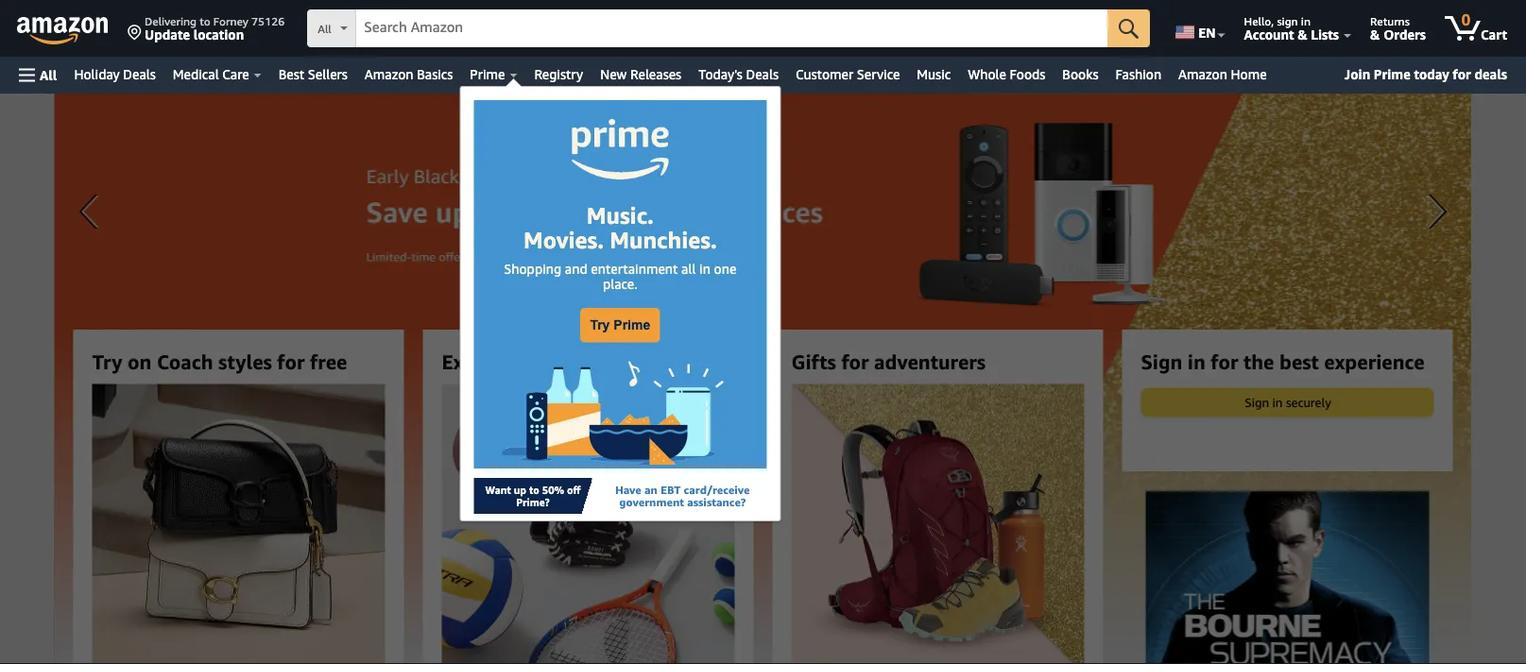 Task type: describe. For each thing, give the bounding box(es) containing it.
want
[[485, 484, 511, 496]]

experience
[[1324, 350, 1425, 373]]

customer service
[[796, 67, 900, 82]]

whole foods
[[968, 67, 1045, 82]]

amazon for amazon home
[[1178, 67, 1227, 82]]

main content containing try on coach styles for free
[[0, 94, 1526, 664]]

new releases
[[600, 67, 681, 82]]

best sellers
[[278, 67, 348, 82]]

for left the
[[1211, 350, 1238, 373]]

free
[[310, 350, 347, 373]]

customer service link
[[787, 61, 908, 88]]

care
[[222, 67, 249, 82]]

today's deals link
[[690, 61, 787, 88]]

returns
[[1370, 14, 1410, 27]]

en link
[[1164, 5, 1234, 52]]

books link
[[1054, 61, 1107, 88]]

explore sports gifts for kids image
[[409, 384, 767, 664]]

for left kids
[[629, 350, 656, 373]]

service
[[857, 67, 900, 82]]

best
[[1279, 350, 1319, 373]]

entertainment
[[591, 261, 678, 277]]

delivering
[[145, 14, 197, 27]]

shopping
[[504, 261, 561, 277]]

card/receive
[[684, 484, 750, 497]]

try for try prime
[[590, 318, 610, 333]]

join prime today for deals
[[1344, 66, 1507, 82]]

in right sign on the right of the page
[[1301, 14, 1311, 27]]

foods
[[1010, 67, 1045, 82]]

place.
[[603, 277, 638, 292]]

navigation navigation
[[0, 0, 1526, 530]]

fashion
[[1116, 67, 1161, 82]]

deals
[[1474, 66, 1507, 82]]

sign
[[1277, 14, 1298, 27]]

explore sports gifts for kids
[[442, 350, 700, 373]]

all inside button
[[40, 67, 57, 83]]

gifts for adventurers
[[791, 350, 986, 373]]

to inside delivering to forney 75126 update location
[[200, 14, 210, 27]]

an
[[644, 484, 658, 497]]

en
[[1198, 25, 1216, 40]]

50%
[[542, 484, 564, 496]]

& for returns
[[1370, 26, 1380, 42]]

prime?
[[516, 496, 550, 509]]

today's
[[698, 67, 743, 82]]

deals for holiday deals
[[123, 67, 156, 82]]

music. movies. munchies. shopping and entertainment all in one place.
[[504, 202, 736, 292]]

location
[[193, 26, 244, 42]]

one
[[714, 261, 736, 277]]

registry
[[534, 67, 583, 82]]

holiday deals
[[74, 67, 156, 82]]

amazon image
[[17, 17, 109, 45]]

today's deals
[[698, 67, 779, 82]]

all inside search field
[[318, 22, 331, 35]]

sign for sign in securely
[[1245, 395, 1269, 409]]

to inside want up to 50% off prime?
[[529, 484, 539, 496]]

sign for sign in for the best experience
[[1141, 350, 1182, 373]]

prime for join
[[1374, 66, 1411, 82]]

try for try on coach styles for free
[[92, 350, 122, 373]]

hello, sign in
[[1244, 14, 1311, 27]]

returns & orders
[[1370, 14, 1426, 42]]

ebt
[[661, 484, 681, 497]]

basics
[[417, 67, 453, 82]]

in left the
[[1188, 350, 1206, 373]]

early black friday deals. save up to 50% on amazon devices. limited-time offer. image
[[54, 94, 1472, 660]]

up
[[514, 484, 526, 496]]

gifts
[[791, 350, 836, 373]]

have
[[615, 484, 641, 497]]

all
[[681, 261, 696, 277]]

Search Amazon text field
[[356, 10, 1108, 46]]

forney
[[213, 14, 248, 27]]

new
[[600, 67, 627, 82]]

home
[[1231, 67, 1267, 82]]

music
[[917, 67, 951, 82]]

sports
[[517, 350, 576, 373]]

movies.
[[523, 226, 604, 254]]



Task type: locate. For each thing, give the bounding box(es) containing it.
holiday deals link
[[66, 61, 164, 88]]

fashion link
[[1107, 61, 1170, 88]]

want up to 50% off prime?
[[485, 484, 581, 509]]

75126
[[251, 14, 285, 27]]

& inside returns & orders
[[1370, 26, 1380, 42]]

medical care
[[173, 67, 249, 82]]

cart
[[1481, 26, 1507, 42]]

today
[[1414, 66, 1449, 82]]

amazon left basics
[[365, 67, 413, 82]]

medical care link
[[164, 61, 270, 88]]

adventurers
[[874, 350, 986, 373]]

prime right "join"
[[1374, 66, 1411, 82]]

All search field
[[307, 9, 1150, 49]]

1 vertical spatial all
[[40, 67, 57, 83]]

prime right basics
[[470, 67, 505, 82]]

lists
[[1311, 26, 1339, 42]]

to left forney
[[200, 14, 210, 27]]

hello,
[[1244, 14, 1274, 27]]

in
[[1301, 14, 1311, 27], [699, 261, 710, 277], [1188, 350, 1206, 373], [1272, 395, 1283, 409]]

and
[[565, 261, 587, 277]]

& for account
[[1298, 26, 1307, 42]]

releases
[[630, 67, 681, 82]]

& left orders
[[1370, 26, 1380, 42]]

prime for try
[[614, 318, 650, 333]]

holiday
[[74, 67, 120, 82]]

coach
[[157, 350, 213, 373]]

0 horizontal spatial &
[[1298, 26, 1307, 42]]

1 vertical spatial to
[[529, 484, 539, 496]]

0 vertical spatial to
[[200, 14, 210, 27]]

all button
[[10, 57, 66, 94]]

for left deals
[[1453, 66, 1471, 82]]

whole foods link
[[959, 61, 1054, 88]]

to
[[200, 14, 210, 27], [529, 484, 539, 496]]

for left free
[[277, 350, 305, 373]]

whole
[[968, 67, 1006, 82]]

amazon basics link
[[356, 61, 461, 88]]

sign in securely link
[[1142, 389, 1433, 416]]

0 vertical spatial sign
[[1141, 350, 1182, 373]]

1 vertical spatial sign
[[1245, 395, 1269, 409]]

all down the amazon image
[[40, 67, 57, 83]]

sellers
[[308, 67, 348, 82]]

sponsored ad element
[[1146, 491, 1429, 664]]

styles
[[218, 350, 272, 373]]

try inside navigation 'navigation'
[[590, 318, 610, 333]]

try
[[590, 318, 610, 333], [92, 350, 122, 373]]

for
[[1453, 66, 1471, 82], [277, 350, 305, 373], [629, 350, 656, 373], [841, 350, 869, 373], [1211, 350, 1238, 373]]

1 amazon from the left
[[365, 67, 413, 82]]

& left lists
[[1298, 26, 1307, 42]]

join
[[1344, 66, 1370, 82]]

1 & from the left
[[1298, 26, 1307, 42]]

gifts
[[581, 350, 624, 373]]

account
[[1244, 26, 1294, 42]]

1 horizontal spatial deals
[[746, 67, 779, 82]]

0 vertical spatial all
[[318, 22, 331, 35]]

1 horizontal spatial &
[[1370, 26, 1380, 42]]

None submit
[[1108, 9, 1150, 47]]

0 horizontal spatial prime
[[470, 67, 505, 82]]

the
[[1243, 350, 1274, 373]]

registry link
[[526, 61, 592, 88]]

2 amazon from the left
[[1178, 67, 1227, 82]]

1 horizontal spatial prime
[[614, 318, 650, 333]]

amazon
[[365, 67, 413, 82], [1178, 67, 1227, 82]]

assistance?
[[687, 496, 746, 509]]

have an ebt card/receive government assistance?
[[615, 484, 750, 509]]

1 vertical spatial try
[[92, 350, 122, 373]]

deals right today's
[[746, 67, 779, 82]]

&
[[1298, 26, 1307, 42], [1370, 26, 1380, 42]]

1 horizontal spatial all
[[318, 22, 331, 35]]

0 horizontal spatial deals
[[123, 67, 156, 82]]

gifts for adventurers image
[[759, 384, 1117, 664]]

prime down place.
[[614, 318, 650, 333]]

to right up
[[529, 484, 539, 496]]

delivering to forney 75126 update location
[[145, 14, 285, 42]]

deals for today's deals
[[746, 67, 779, 82]]

best sellers link
[[270, 61, 356, 88]]

1 deals from the left
[[123, 67, 156, 82]]

in right all
[[699, 261, 710, 277]]

kids
[[661, 350, 700, 373]]

amazon prime logo image
[[572, 119, 668, 180]]

books
[[1062, 67, 1099, 82]]

try on coach styles for free image
[[60, 384, 417, 664]]

sign
[[1141, 350, 1182, 373], [1245, 395, 1269, 409]]

0 horizontal spatial sign
[[1141, 350, 1182, 373]]

music.
[[587, 202, 654, 229]]

deals
[[123, 67, 156, 82], [746, 67, 779, 82]]

update
[[145, 26, 190, 42]]

2 deals from the left
[[746, 67, 779, 82]]

amazon for amazon basics
[[365, 67, 413, 82]]

2 horizontal spatial prime
[[1374, 66, 1411, 82]]

try left on
[[92, 350, 122, 373]]

main content
[[0, 94, 1526, 664]]

amazon home link
[[1170, 61, 1275, 88]]

customer
[[796, 67, 853, 82]]

1 horizontal spatial sign
[[1245, 395, 1269, 409]]

0
[[1462, 11, 1470, 29]]

prime
[[1374, 66, 1411, 82], [470, 67, 505, 82], [614, 318, 650, 333]]

amazon down en
[[1178, 67, 1227, 82]]

join prime today for deals link
[[1337, 62, 1515, 87]]

munchies.
[[610, 226, 717, 254]]

alexa, soda, tv remote image
[[502, 353, 738, 478]]

deals right 'holiday'
[[123, 67, 156, 82]]

in left securely
[[1272, 395, 1283, 409]]

new releases link
[[592, 61, 690, 88]]

1 horizontal spatial amazon
[[1178, 67, 1227, 82]]

sign in for the best experience
[[1141, 350, 1425, 373]]

2 & from the left
[[1370, 26, 1380, 42]]

explore
[[442, 350, 512, 373]]

try on coach styles for free
[[92, 350, 347, 373]]

try up gifts
[[590, 318, 610, 333]]

all up sellers
[[318, 22, 331, 35]]

best
[[278, 67, 304, 82]]

music link
[[908, 61, 959, 88]]

off
[[567, 484, 581, 496]]

amazon home
[[1178, 67, 1267, 82]]

amazon basics
[[365, 67, 453, 82]]

0 horizontal spatial all
[[40, 67, 57, 83]]

for inside navigation 'navigation'
[[1453, 66, 1471, 82]]

try prime link
[[580, 308, 660, 343]]

government
[[619, 496, 684, 509]]

medical
[[173, 67, 219, 82]]

1 horizontal spatial to
[[529, 484, 539, 496]]

none submit inside all search field
[[1108, 9, 1150, 47]]

0 horizontal spatial to
[[200, 14, 210, 27]]

in inside music. movies. munchies. shopping and entertainment all in one place.
[[699, 261, 710, 277]]

0 horizontal spatial amazon
[[365, 67, 413, 82]]

securely
[[1286, 395, 1331, 409]]

on
[[128, 350, 152, 373]]

try prime
[[590, 318, 650, 333]]

account & lists
[[1244, 26, 1339, 42]]

for right gifts
[[841, 350, 869, 373]]

sign in securely
[[1245, 395, 1331, 409]]

prime link
[[461, 61, 526, 88]]

1 horizontal spatial try
[[590, 318, 610, 333]]

orders
[[1383, 26, 1426, 42]]

0 horizontal spatial try
[[92, 350, 122, 373]]

0 vertical spatial try
[[590, 318, 610, 333]]



Task type: vqa. For each thing, say whether or not it's contained in the screenshot.
GOVERNMENT
yes



